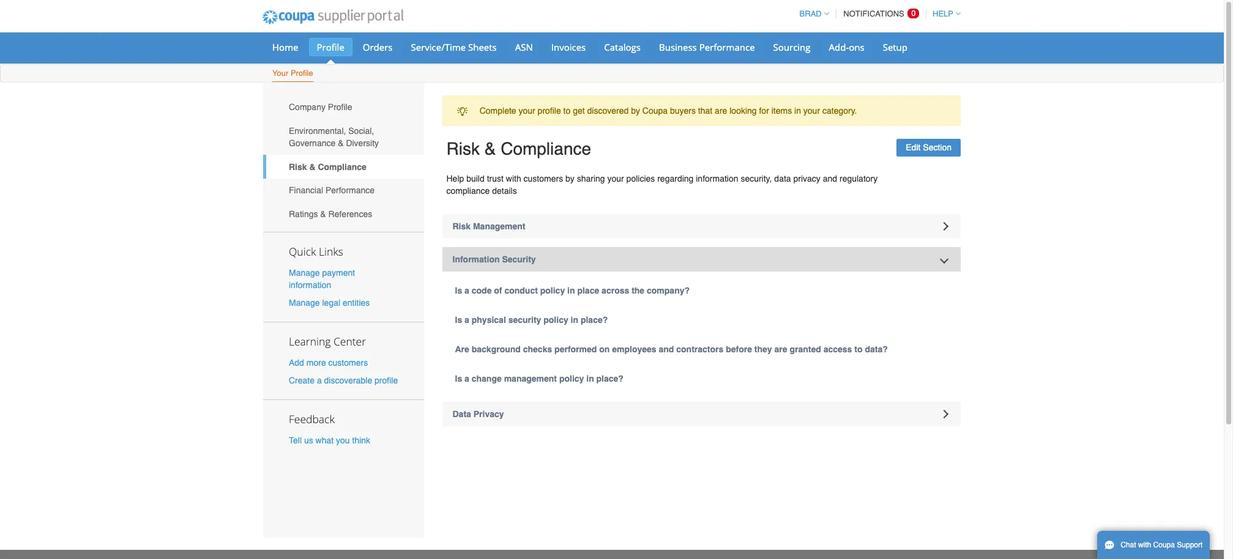 Task type: locate. For each thing, give the bounding box(es) containing it.
coupa supplier portal image
[[254, 2, 412, 32]]

across
[[602, 286, 629, 296]]

2 vertical spatial risk
[[453, 222, 471, 231]]

0 vertical spatial customers
[[524, 174, 563, 184]]

trust
[[487, 174, 504, 184]]

privacy
[[794, 174, 821, 184]]

regulatory
[[840, 174, 878, 184]]

in down performed
[[587, 374, 594, 384]]

1 vertical spatial and
[[659, 345, 674, 354]]

your
[[519, 106, 535, 116], [804, 106, 820, 116], [608, 174, 624, 184]]

0 horizontal spatial help
[[447, 174, 464, 184]]

0 vertical spatial with
[[506, 174, 521, 184]]

2 vertical spatial profile
[[328, 102, 352, 112]]

manage left legal
[[289, 298, 320, 308]]

is left code
[[455, 286, 462, 296]]

0 vertical spatial manage
[[289, 268, 320, 278]]

2 manage from the top
[[289, 298, 320, 308]]

think
[[352, 436, 370, 446]]

help up "compliance"
[[447, 174, 464, 184]]

0 horizontal spatial your
[[519, 106, 535, 116]]

risk up the financial
[[289, 162, 307, 172]]

0 vertical spatial risk & compliance
[[447, 139, 591, 159]]

1 horizontal spatial help
[[933, 9, 954, 18]]

0 vertical spatial profile
[[317, 41, 345, 53]]

performance up references
[[326, 186, 375, 195]]

profile up environmental, social, governance & diversity 'link'
[[328, 102, 352, 112]]

background
[[472, 345, 521, 354]]

invoices
[[551, 41, 586, 53]]

1 vertical spatial to
[[855, 345, 863, 354]]

by
[[631, 106, 640, 116], [566, 174, 575, 184]]

1 horizontal spatial your
[[608, 174, 624, 184]]

business performance
[[659, 41, 755, 53]]

profile inside company profile link
[[328, 102, 352, 112]]

0 horizontal spatial by
[[566, 174, 575, 184]]

is a change management policy in place?
[[455, 374, 624, 384]]

compliance
[[447, 186, 490, 196]]

& up trust
[[485, 139, 496, 159]]

help for help
[[933, 9, 954, 18]]

management
[[473, 222, 526, 231]]

manage for manage legal entities
[[289, 298, 320, 308]]

is up the are
[[455, 315, 462, 325]]

1 vertical spatial manage
[[289, 298, 320, 308]]

your left "category."
[[804, 106, 820, 116]]

1 vertical spatial help
[[447, 174, 464, 184]]

performance right business
[[700, 41, 755, 53]]

coupa inside alert
[[643, 106, 668, 116]]

asn
[[515, 41, 533, 53]]

entities
[[343, 298, 370, 308]]

policy
[[540, 286, 565, 296], [544, 315, 569, 325], [559, 374, 584, 384]]

business
[[659, 41, 697, 53]]

they
[[755, 345, 772, 354]]

navigation
[[794, 2, 961, 26]]

2 vertical spatial is
[[455, 374, 462, 384]]

by inside help build trust with customers by sharing your policies regarding information security, data privacy and regulatory compliance details
[[566, 174, 575, 184]]

support
[[1177, 541, 1203, 550]]

orders link
[[355, 38, 401, 56]]

1 vertical spatial place?
[[597, 374, 624, 384]]

financial performance link
[[263, 179, 424, 202]]

policy down performed
[[559, 374, 584, 384]]

are
[[715, 106, 727, 116], [775, 345, 788, 354]]

manage legal entities
[[289, 298, 370, 308]]

environmental, social, governance & diversity
[[289, 126, 379, 148]]

manage inside manage payment information
[[289, 268, 320, 278]]

code
[[472, 286, 492, 296]]

0 vertical spatial are
[[715, 106, 727, 116]]

0 vertical spatial coupa
[[643, 106, 668, 116]]

0 horizontal spatial with
[[506, 174, 521, 184]]

0 horizontal spatial information
[[289, 280, 331, 290]]

in right items
[[795, 106, 801, 116]]

1 vertical spatial coupa
[[1154, 541, 1175, 550]]

data?
[[865, 345, 888, 354]]

profile
[[538, 106, 561, 116], [375, 376, 398, 386]]

profile inside your profile link
[[291, 69, 313, 78]]

and right employees
[[659, 345, 674, 354]]

1 vertical spatial profile
[[291, 69, 313, 78]]

help inside navigation
[[933, 9, 954, 18]]

2 vertical spatial policy
[[559, 374, 584, 384]]

0 vertical spatial profile
[[538, 106, 561, 116]]

add more customers
[[289, 358, 368, 368]]

1 vertical spatial risk & compliance
[[289, 162, 367, 172]]

& down "governance"
[[309, 162, 316, 172]]

1 horizontal spatial compliance
[[501, 139, 591, 159]]

coupa left the buyers
[[643, 106, 668, 116]]

profile down coupa supplier portal image
[[317, 41, 345, 53]]

and right privacy
[[823, 174, 838, 184]]

1 horizontal spatial by
[[631, 106, 640, 116]]

performed
[[555, 345, 597, 354]]

conduct
[[505, 286, 538, 296]]

0 horizontal spatial to
[[564, 106, 571, 116]]

navigation containing notifications 0
[[794, 2, 961, 26]]

are for granted
[[775, 345, 788, 354]]

a left physical at the bottom of the page
[[465, 315, 469, 325]]

1 vertical spatial compliance
[[318, 162, 367, 172]]

1 vertical spatial by
[[566, 174, 575, 184]]

help inside help build trust with customers by sharing your policies regarding information security, data privacy and regulatory compliance details
[[447, 174, 464, 184]]

customers left sharing
[[524, 174, 563, 184]]

0 horizontal spatial coupa
[[643, 106, 668, 116]]

add more customers link
[[289, 358, 368, 368]]

profile for company profile
[[328, 102, 352, 112]]

compliance down get
[[501, 139, 591, 159]]

risk inside dropdown button
[[453, 222, 471, 231]]

risk up build in the left top of the page
[[447, 139, 480, 159]]

performance inside financial performance link
[[326, 186, 375, 195]]

catalogs link
[[596, 38, 649, 56]]

risk & compliance
[[447, 139, 591, 159], [289, 162, 367, 172]]

1 is from the top
[[455, 286, 462, 296]]

1 horizontal spatial profile
[[538, 106, 561, 116]]

the
[[632, 286, 645, 296]]

0 vertical spatial is
[[455, 286, 462, 296]]

1 horizontal spatial to
[[855, 345, 863, 354]]

change
[[472, 374, 502, 384]]

in left place
[[568, 286, 575, 296]]

1 horizontal spatial coupa
[[1154, 541, 1175, 550]]

& left the diversity
[[338, 138, 344, 148]]

a left code
[[465, 286, 469, 296]]

data privacy heading
[[442, 402, 961, 427]]

information left security,
[[696, 174, 739, 184]]

to left get
[[564, 106, 571, 116]]

tell us what you think
[[289, 436, 370, 446]]

a for change
[[465, 374, 469, 384]]

coupa inside button
[[1154, 541, 1175, 550]]

create
[[289, 376, 315, 386]]

edit section
[[906, 143, 952, 153]]

0 horizontal spatial compliance
[[318, 162, 367, 172]]

place? down on
[[597, 374, 624, 384]]

what
[[316, 436, 334, 446]]

in
[[795, 106, 801, 116], [568, 286, 575, 296], [571, 315, 579, 325], [587, 374, 594, 384]]

help right 0
[[933, 9, 954, 18]]

profile left get
[[538, 106, 561, 116]]

center
[[334, 334, 366, 349]]

chat
[[1121, 541, 1137, 550]]

profile right your
[[291, 69, 313, 78]]

information
[[696, 174, 739, 184], [289, 280, 331, 290]]

a for discoverable
[[317, 376, 322, 386]]

risk management heading
[[442, 214, 961, 239]]

0 horizontal spatial are
[[715, 106, 727, 116]]

a right create
[[317, 376, 322, 386]]

manage down quick
[[289, 268, 320, 278]]

a left the change
[[465, 374, 469, 384]]

0 vertical spatial information
[[696, 174, 739, 184]]

policy right 'conduct'
[[540, 286, 565, 296]]

1 horizontal spatial customers
[[524, 174, 563, 184]]

0 vertical spatial risk
[[447, 139, 480, 159]]

category.
[[823, 106, 857, 116]]

policy right security
[[544, 315, 569, 325]]

are right they
[[775, 345, 788, 354]]

by left sharing
[[566, 174, 575, 184]]

0 vertical spatial by
[[631, 106, 640, 116]]

information inside help build trust with customers by sharing your policies regarding information security, data privacy and regulatory compliance details
[[696, 174, 739, 184]]

your inside help build trust with customers by sharing your policies regarding information security, data privacy and regulatory compliance details
[[608, 174, 624, 184]]

compliance up financial performance link
[[318, 162, 367, 172]]

0 vertical spatial and
[[823, 174, 838, 184]]

manage payment information
[[289, 268, 355, 290]]

orders
[[363, 41, 393, 53]]

get
[[573, 106, 585, 116]]

3 is from the top
[[455, 374, 462, 384]]

0 vertical spatial place?
[[581, 315, 608, 325]]

1 vertical spatial policy
[[544, 315, 569, 325]]

with right 'chat'
[[1139, 541, 1152, 550]]

is for is a change management policy in place?
[[455, 374, 462, 384]]

data
[[775, 174, 791, 184]]

by right the discovered at the top of page
[[631, 106, 640, 116]]

place? for is a change management policy in place?
[[597, 374, 624, 384]]

1 vertical spatial with
[[1139, 541, 1152, 550]]

information
[[453, 255, 500, 264]]

to
[[564, 106, 571, 116], [855, 345, 863, 354]]

risk down "compliance"
[[453, 222, 471, 231]]

customers up discoverable
[[328, 358, 368, 368]]

are inside alert
[[715, 106, 727, 116]]

security
[[502, 255, 536, 264]]

1 vertical spatial performance
[[326, 186, 375, 195]]

0 horizontal spatial profile
[[375, 376, 398, 386]]

1 horizontal spatial are
[[775, 345, 788, 354]]

with up details
[[506, 174, 521, 184]]

1 manage from the top
[[289, 268, 320, 278]]

are right that
[[715, 106, 727, 116]]

payment
[[322, 268, 355, 278]]

1 horizontal spatial and
[[823, 174, 838, 184]]

place? down place
[[581, 315, 608, 325]]

1 horizontal spatial information
[[696, 174, 739, 184]]

profile
[[317, 41, 345, 53], [291, 69, 313, 78], [328, 102, 352, 112]]

0
[[912, 9, 916, 18]]

0 horizontal spatial performance
[[326, 186, 375, 195]]

risk management
[[453, 222, 526, 231]]

your right complete
[[519, 106, 535, 116]]

1 vertical spatial are
[[775, 345, 788, 354]]

are
[[455, 345, 469, 354]]

performance
[[700, 41, 755, 53], [326, 186, 375, 195]]

to left data?
[[855, 345, 863, 354]]

asn link
[[507, 38, 541, 56]]

0 vertical spatial to
[[564, 106, 571, 116]]

information security
[[453, 255, 536, 264]]

performance inside business performance link
[[700, 41, 755, 53]]

before
[[726, 345, 752, 354]]

risk & compliance up financial performance
[[289, 162, 367, 172]]

company profile link
[[263, 95, 424, 119]]

& inside environmental, social, governance & diversity
[[338, 138, 344, 148]]

of
[[494, 286, 502, 296]]

profile for your profile
[[291, 69, 313, 78]]

is left the change
[[455, 374, 462, 384]]

1 vertical spatial is
[[455, 315, 462, 325]]

1 vertical spatial customers
[[328, 358, 368, 368]]

notifications
[[844, 9, 905, 18]]

compliance
[[501, 139, 591, 159], [318, 162, 367, 172]]

coupa left support on the bottom of page
[[1154, 541, 1175, 550]]

is for is a physical security policy in place?
[[455, 315, 462, 325]]

information up the manage legal entities 'link'
[[289, 280, 331, 290]]

0 vertical spatial performance
[[700, 41, 755, 53]]

0 vertical spatial compliance
[[501, 139, 591, 159]]

1 horizontal spatial with
[[1139, 541, 1152, 550]]

security,
[[741, 174, 772, 184]]

your right sharing
[[608, 174, 624, 184]]

profile right discoverable
[[375, 376, 398, 386]]

legal
[[322, 298, 340, 308]]

risk & compliance up trust
[[447, 139, 591, 159]]

1 vertical spatial information
[[289, 280, 331, 290]]

2 is from the top
[[455, 315, 462, 325]]

0 vertical spatial help
[[933, 9, 954, 18]]

manage payment information link
[[289, 268, 355, 290]]

manage for manage payment information
[[289, 268, 320, 278]]

0 horizontal spatial risk & compliance
[[289, 162, 367, 172]]

home link
[[264, 38, 306, 56]]

performance for financial performance
[[326, 186, 375, 195]]

management
[[504, 374, 557, 384]]

ratings
[[289, 209, 318, 219]]

1 horizontal spatial performance
[[700, 41, 755, 53]]

coupa
[[643, 106, 668, 116], [1154, 541, 1175, 550]]

setup link
[[875, 38, 916, 56]]



Task type: describe. For each thing, give the bounding box(es) containing it.
to inside alert
[[564, 106, 571, 116]]

create a discoverable profile link
[[289, 376, 398, 386]]

information security heading
[[442, 247, 961, 272]]

0 horizontal spatial customers
[[328, 358, 368, 368]]

you
[[336, 436, 350, 446]]

sheets
[[468, 41, 497, 53]]

complete your profile to get discovered by coupa buyers that are looking for items in your category. alert
[[442, 95, 961, 126]]

a for physical
[[465, 315, 469, 325]]

risk & compliance link
[[263, 155, 424, 179]]

add-
[[829, 41, 849, 53]]

service/time sheets
[[411, 41, 497, 53]]

invoices link
[[543, 38, 594, 56]]

in up performed
[[571, 315, 579, 325]]

in inside alert
[[795, 106, 801, 116]]

governance
[[289, 138, 336, 148]]

with inside button
[[1139, 541, 1152, 550]]

section
[[923, 143, 952, 153]]

1 vertical spatial profile
[[375, 376, 398, 386]]

company?
[[647, 286, 690, 296]]

0 vertical spatial policy
[[540, 286, 565, 296]]

employees
[[612, 345, 657, 354]]

data privacy button
[[442, 402, 961, 427]]

quick links
[[289, 244, 343, 259]]

0 horizontal spatial and
[[659, 345, 674, 354]]

privacy
[[474, 410, 504, 419]]

1 vertical spatial risk
[[289, 162, 307, 172]]

policies
[[627, 174, 655, 184]]

add-ons
[[829, 41, 865, 53]]

create a discoverable profile
[[289, 376, 398, 386]]

home
[[272, 41, 298, 53]]

chat with coupa support button
[[1098, 531, 1210, 560]]

policy for security
[[544, 315, 569, 325]]

regarding
[[658, 174, 694, 184]]

help build trust with customers by sharing your policies regarding information security, data privacy and regulatory compliance details
[[447, 174, 878, 196]]

place
[[578, 286, 599, 296]]

on
[[599, 345, 610, 354]]

sharing
[[577, 174, 605, 184]]

your
[[272, 69, 289, 78]]

security
[[509, 315, 541, 325]]

setup
[[883, 41, 908, 53]]

items
[[772, 106, 792, 116]]

information inside manage payment information
[[289, 280, 331, 290]]

chat with coupa support
[[1121, 541, 1203, 550]]

a for code
[[465, 286, 469, 296]]

help link
[[927, 9, 961, 18]]

notifications 0
[[844, 9, 916, 18]]

with inside help build trust with customers by sharing your policies regarding information security, data privacy and regulatory compliance details
[[506, 174, 521, 184]]

links
[[319, 244, 343, 259]]

service/time
[[411, 41, 466, 53]]

social,
[[348, 126, 374, 136]]

by inside alert
[[631, 106, 640, 116]]

add-ons link
[[821, 38, 873, 56]]

sourcing
[[774, 41, 811, 53]]

learning
[[289, 334, 331, 349]]

feedback
[[289, 412, 335, 427]]

us
[[304, 436, 313, 446]]

information security button
[[442, 247, 961, 272]]

help for help build trust with customers by sharing your policies regarding information security, data privacy and regulatory compliance details
[[447, 174, 464, 184]]

learning center
[[289, 334, 366, 349]]

complete
[[480, 106, 516, 116]]

is a physical security policy in place?
[[455, 315, 608, 325]]

company profile
[[289, 102, 352, 112]]

policy for management
[[559, 374, 584, 384]]

1 horizontal spatial risk & compliance
[[447, 139, 591, 159]]

profile inside alert
[[538, 106, 561, 116]]

are background checks performed on employees and contractors before they are granted access to data?
[[455, 345, 888, 354]]

granted
[[790, 345, 821, 354]]

2 horizontal spatial your
[[804, 106, 820, 116]]

profile link
[[309, 38, 352, 56]]

contractors
[[677, 345, 724, 354]]

profile inside profile link
[[317, 41, 345, 53]]

that
[[698, 106, 713, 116]]

service/time sheets link
[[403, 38, 505, 56]]

ratings & references link
[[263, 202, 424, 226]]

your profile
[[272, 69, 313, 78]]

environmental,
[[289, 126, 346, 136]]

data
[[453, 410, 471, 419]]

is a code of conduct policy in place across the company?
[[455, 286, 690, 296]]

customers inside help build trust with customers by sharing your policies regarding information security, data privacy and regulatory compliance details
[[524, 174, 563, 184]]

performance for business performance
[[700, 41, 755, 53]]

are for looking
[[715, 106, 727, 116]]

financial
[[289, 186, 323, 195]]

risk management button
[[442, 214, 961, 239]]

and inside help build trust with customers by sharing your policies regarding information security, data privacy and regulatory compliance details
[[823, 174, 838, 184]]

edit section link
[[897, 139, 961, 157]]

place? for is a physical security policy in place?
[[581, 315, 608, 325]]

& right ratings
[[320, 209, 326, 219]]

is for is a code of conduct policy in place across the company?
[[455, 286, 462, 296]]

references
[[328, 209, 372, 219]]

ons
[[849, 41, 865, 53]]

diversity
[[346, 138, 379, 148]]

discoverable
[[324, 376, 372, 386]]

buyers
[[670, 106, 696, 116]]

sourcing link
[[766, 38, 819, 56]]

add
[[289, 358, 304, 368]]

physical
[[472, 315, 506, 325]]

more
[[307, 358, 326, 368]]



Task type: vqa. For each thing, say whether or not it's contained in the screenshot.
performed
yes



